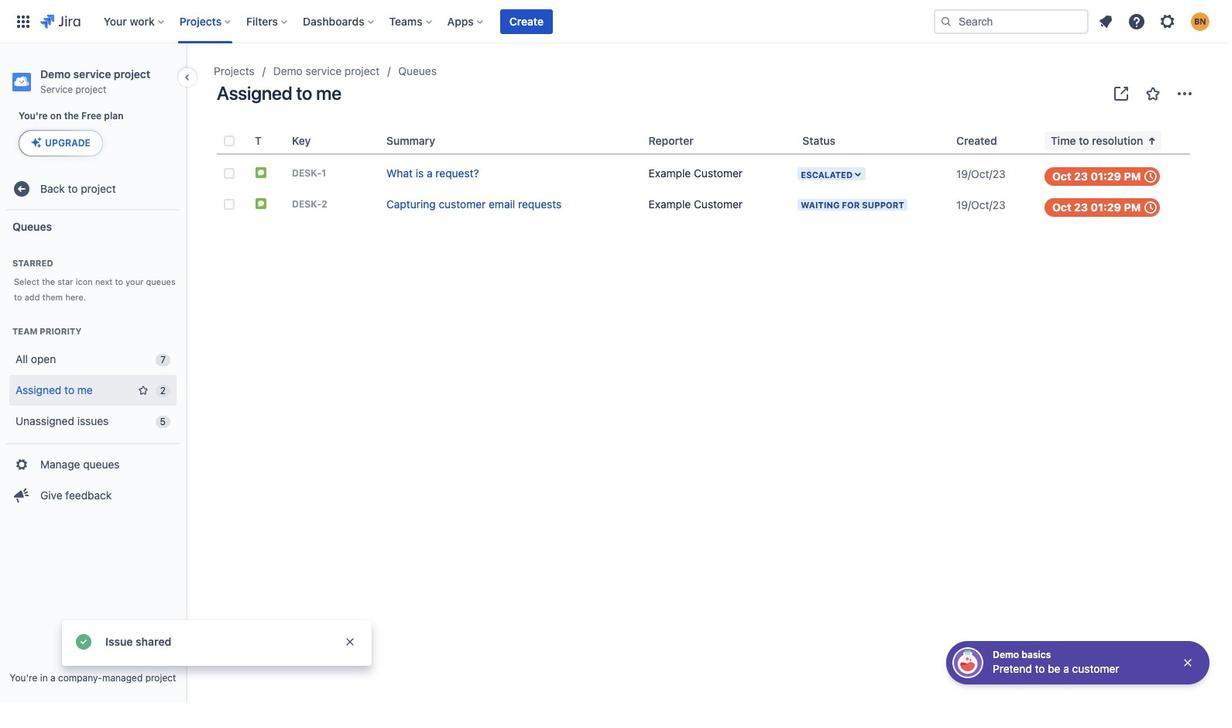 Task type: locate. For each thing, give the bounding box(es) containing it.
1 vertical spatial queues
[[83, 457, 120, 471]]

on
[[50, 110, 62, 122]]

0 vertical spatial oct
[[1053, 170, 1072, 183]]

to left add
[[14, 292, 22, 302]]

the inside select the star icon next to your queues to add them here.
[[42, 277, 55, 287]]

a request that follows itsm workflows. image down t
[[255, 166, 267, 179]]

23
[[1074, 170, 1088, 183], [1074, 201, 1088, 214]]

filters
[[246, 14, 278, 27]]

1 vertical spatial projects
[[214, 64, 255, 77]]

1 oct 23 01:29 pm from the top
[[1053, 170, 1141, 183]]

projects right work
[[180, 14, 222, 27]]

1 vertical spatial assigned
[[15, 383, 61, 396]]

free
[[81, 110, 102, 122]]

queues right your
[[146, 277, 176, 287]]

starred group
[[6, 242, 180, 310]]

1 a request that follows itsm workflows. image from the top
[[255, 166, 267, 179]]

to right time
[[1079, 134, 1090, 147]]

1 01:29 from the top
[[1091, 170, 1122, 183]]

demo
[[273, 64, 303, 77], [40, 67, 71, 81], [993, 649, 1020, 661]]

a for you're in a company-managed project
[[50, 672, 55, 684]]

assigned down projects link
[[217, 82, 292, 104]]

a
[[427, 167, 433, 180], [1064, 662, 1070, 675], [50, 672, 55, 684]]

a right be
[[1064, 662, 1070, 675]]

service for demo service project service project
[[73, 67, 111, 81]]

issue shared
[[105, 635, 172, 648]]

demo for demo service project
[[273, 64, 303, 77]]

1 example from the top
[[649, 167, 691, 180]]

oct 23 01:29 pm down the time to resolution
[[1053, 170, 1141, 183]]

projects button
[[175, 9, 237, 34]]

you're for you're in a company-managed project
[[10, 672, 37, 684]]

0 horizontal spatial a
[[50, 672, 55, 684]]

2
[[322, 198, 327, 210], [160, 385, 166, 397]]

2 desk from the top
[[292, 198, 317, 210]]

1 vertical spatial oct 23 01:29 pm
[[1053, 201, 1141, 214]]

teams
[[389, 14, 423, 27]]

star image
[[1144, 84, 1163, 103]]

be
[[1048, 662, 1061, 675]]

me down the demo service project link at the left of page
[[316, 82, 342, 104]]

a request that follows itsm workflows. image
[[255, 166, 267, 179], [255, 197, 267, 210]]

me up issues
[[77, 383, 93, 396]]

0 vertical spatial -
[[317, 167, 322, 179]]

queues up the "starred" on the left
[[12, 220, 52, 233]]

demo basics pretend to be a customer
[[993, 649, 1120, 675]]

search image
[[940, 15, 953, 27]]

the right on
[[64, 110, 79, 122]]

1 vertical spatial desk
[[292, 198, 317, 210]]

the
[[64, 110, 79, 122], [42, 277, 55, 287]]

19/oct/23 down created button
[[957, 198, 1006, 211]]

manage queues button
[[6, 449, 180, 480]]

1 vertical spatial example customer
[[649, 198, 743, 211]]

1
[[322, 167, 326, 179]]

your work
[[104, 14, 155, 27]]

1 horizontal spatial queues
[[146, 277, 176, 287]]

service inside the demo service project service project
[[73, 67, 111, 81]]

1 vertical spatial me
[[77, 383, 93, 396]]

service
[[306, 64, 342, 77], [73, 67, 111, 81]]

0 horizontal spatial 2
[[160, 385, 166, 397]]

demo down filters dropdown button
[[273, 64, 303, 77]]

0 vertical spatial a request that follows itsm workflows. image
[[255, 166, 267, 179]]

5
[[160, 416, 166, 428]]

group
[[6, 443, 180, 516]]

projects
[[180, 14, 222, 27], [214, 64, 255, 77]]

oct
[[1053, 170, 1072, 183], [1053, 201, 1072, 214]]

0 vertical spatial oct 23 01:29 pm
[[1053, 170, 1141, 183]]

0 horizontal spatial queues
[[83, 457, 120, 471]]

1 vertical spatial customer
[[1073, 662, 1120, 675]]

2 pm from the top
[[1124, 201, 1141, 214]]

customer right be
[[1073, 662, 1120, 675]]

to
[[296, 82, 312, 104], [1079, 134, 1090, 147], [68, 182, 78, 195], [115, 277, 123, 287], [14, 292, 22, 302], [64, 383, 74, 396], [1035, 662, 1045, 675]]

2 a request that follows itsm workflows. image from the top
[[255, 197, 267, 210]]

the up 'them'
[[42, 277, 55, 287]]

1 oct from the top
[[1053, 170, 1072, 183]]

0 horizontal spatial assigned
[[15, 383, 61, 396]]

1 vertical spatial queues
[[12, 220, 52, 233]]

2 oct from the top
[[1053, 201, 1072, 214]]

resolution
[[1092, 134, 1144, 147]]

1 horizontal spatial service
[[306, 64, 342, 77]]

pm for request?
[[1124, 170, 1141, 183]]

1 vertical spatial a request that follows itsm workflows. image
[[255, 197, 267, 210]]

0 horizontal spatial the
[[42, 277, 55, 287]]

2 example from the top
[[649, 198, 691, 211]]

1 horizontal spatial assigned to me
[[217, 82, 342, 104]]

- down 1
[[317, 198, 322, 210]]

1 23 from the top
[[1074, 170, 1088, 183]]

select
[[14, 277, 40, 287]]

1 vertical spatial customer
[[694, 198, 743, 211]]

19/oct/23 down created
[[957, 167, 1006, 180]]

1 horizontal spatial a
[[427, 167, 433, 180]]

0 horizontal spatial demo
[[40, 67, 71, 81]]

to right back
[[68, 182, 78, 195]]

0 vertical spatial you're
[[19, 110, 48, 122]]

01:29
[[1091, 170, 1122, 183], [1091, 201, 1122, 214]]

oct 23 01:29 pm for request?
[[1053, 170, 1141, 183]]

queues down the teams popup button
[[398, 64, 437, 77]]

0 vertical spatial example customer
[[649, 167, 743, 180]]

1 vertical spatial the
[[42, 277, 55, 287]]

project for demo service project service project
[[114, 67, 150, 81]]

a right is
[[427, 167, 433, 180]]

2 horizontal spatial a
[[1064, 662, 1070, 675]]

to up unassigned issues
[[64, 383, 74, 396]]

assigned to me down projects link
[[217, 82, 342, 104]]

1 - from the top
[[317, 167, 322, 179]]

assigned inside team priority group
[[15, 383, 61, 396]]

0 horizontal spatial service
[[73, 67, 111, 81]]

service up free
[[73, 67, 111, 81]]

requests
[[518, 198, 562, 211]]

dashboards button
[[298, 9, 380, 34]]

close image
[[1182, 657, 1194, 669]]

0 vertical spatial 2
[[322, 198, 327, 210]]

1 vertical spatial 19/oct/23
[[957, 198, 1006, 211]]

a right in
[[50, 672, 55, 684]]

- for capturing customer email requests
[[317, 198, 322, 210]]

23 for what is a request?
[[1074, 170, 1088, 183]]

assigned to me
[[217, 82, 342, 104], [15, 383, 93, 396]]

2 example customer from the top
[[649, 198, 743, 211]]

desk down desk - 1
[[292, 198, 317, 210]]

projects down projects dropdown button
[[214, 64, 255, 77]]

1 vertical spatial 2
[[160, 385, 166, 397]]

2 horizontal spatial demo
[[993, 649, 1020, 661]]

service down dashboards at the left of the page
[[306, 64, 342, 77]]

demo service project
[[273, 64, 380, 77]]

19/oct/23 for what is a request?
[[957, 167, 1006, 180]]

assigned down all open
[[15, 383, 61, 396]]

to inside demo basics pretend to be a customer
[[1035, 662, 1045, 675]]

0 vertical spatial pm
[[1124, 170, 1141, 183]]

customer down request?
[[439, 198, 486, 211]]

reporter button
[[643, 132, 694, 150]]

banner
[[0, 0, 1229, 43]]

0 vertical spatial me
[[316, 82, 342, 104]]

project up plan
[[114, 67, 150, 81]]

2 19/oct/23 from the top
[[957, 198, 1006, 211]]

demo up service
[[40, 67, 71, 81]]

1 vertical spatial pm
[[1124, 201, 1141, 214]]

is
[[416, 167, 424, 180]]

to left be
[[1035, 662, 1045, 675]]

example customer
[[649, 167, 743, 180], [649, 198, 743, 211]]

give feedback
[[40, 488, 112, 502]]

1 vertical spatial oct
[[1053, 201, 1072, 214]]

a request that follows itsm workflows. image left desk - 2
[[255, 197, 267, 210]]

example for what is a request?
[[649, 167, 691, 180]]

projects inside dropdown button
[[180, 14, 222, 27]]

2 - from the top
[[317, 198, 322, 210]]

oct 23 01:29 pm for requests
[[1053, 201, 1141, 214]]

project for demo service project
[[345, 64, 380, 77]]

pm
[[1124, 170, 1141, 183], [1124, 201, 1141, 214]]

0 vertical spatial projects
[[180, 14, 222, 27]]

0 horizontal spatial me
[[77, 383, 93, 396]]

demo up pretend
[[993, 649, 1020, 661]]

banner containing your work
[[0, 0, 1229, 43]]

manage queues
[[40, 457, 120, 471]]

project right back
[[81, 182, 116, 195]]

you're for you're on the free plan
[[19, 110, 48, 122]]

team priority group
[[6, 310, 180, 443]]

queues inside button
[[83, 457, 120, 471]]

email
[[489, 198, 515, 211]]

status
[[803, 134, 836, 147]]

dashboards
[[303, 14, 365, 27]]

2 oct 23 01:29 pm from the top
[[1053, 201, 1141, 214]]

projects for projects link
[[214, 64, 255, 77]]

what is a request? link
[[387, 167, 479, 180]]

teams button
[[385, 9, 438, 34]]

customer
[[694, 167, 743, 180], [694, 198, 743, 211]]

time
[[1051, 134, 1076, 147]]

0 vertical spatial customer
[[694, 167, 743, 180]]

0 vertical spatial 19/oct/23
[[957, 167, 1006, 180]]

2 01:29 from the top
[[1091, 201, 1122, 214]]

01:29 for requests
[[1091, 201, 1122, 214]]

0 vertical spatial example
[[649, 167, 691, 180]]

you're left in
[[10, 672, 37, 684]]

a request that follows itsm workflows. image for capturing customer email requests
[[255, 197, 267, 210]]

projects for projects dropdown button
[[180, 14, 222, 27]]

oct for request?
[[1053, 170, 1072, 183]]

1 example customer from the top
[[649, 167, 743, 180]]

1 vertical spatial -
[[317, 198, 322, 210]]

queues up give feedback button
[[83, 457, 120, 471]]

assigned to me up unassigned issues
[[15, 383, 93, 396]]

customer
[[439, 198, 486, 211], [1073, 662, 1120, 675]]

1 horizontal spatial demo
[[273, 64, 303, 77]]

0 horizontal spatial customer
[[439, 198, 486, 211]]

what is a request?
[[387, 167, 479, 180]]

0 vertical spatial queues
[[398, 64, 437, 77]]

19/oct/23 for capturing customer email requests
[[957, 198, 1006, 211]]

desk left 1
[[292, 167, 317, 179]]

0 vertical spatial customer
[[439, 198, 486, 211]]

1 vertical spatial you're
[[10, 672, 37, 684]]

notifications image
[[1097, 12, 1115, 31]]

primary element
[[9, 0, 934, 43]]

2 down 1
[[322, 198, 327, 210]]

back
[[40, 182, 65, 195]]

all open
[[15, 352, 56, 365]]

1 horizontal spatial me
[[316, 82, 342, 104]]

next
[[95, 277, 113, 287]]

project up free
[[76, 84, 106, 95]]

0 horizontal spatial assigned to me
[[15, 383, 93, 396]]

1 19/oct/23 from the top
[[957, 167, 1006, 180]]

key button
[[286, 132, 311, 150]]

created
[[957, 134, 998, 147]]

your profile and settings image
[[1191, 12, 1210, 31]]

1 customer from the top
[[694, 167, 743, 180]]

queues
[[398, 64, 437, 77], [12, 220, 52, 233]]

-
[[317, 167, 322, 179], [317, 198, 322, 210]]

demo inside demo basics pretend to be a customer
[[993, 649, 1020, 661]]

key
[[292, 134, 311, 147]]

0 vertical spatial the
[[64, 110, 79, 122]]

queues link
[[398, 62, 437, 81]]

1 horizontal spatial assigned
[[217, 82, 292, 104]]

0 horizontal spatial queues
[[12, 220, 52, 233]]

customer for what is a request?
[[694, 167, 743, 180]]

jira image
[[40, 12, 80, 31], [40, 12, 80, 31]]

2 23 from the top
[[1074, 201, 1088, 214]]

oct 23 01:29 pm down 'time to resolution' button
[[1053, 201, 1141, 214]]

unassigned issues
[[15, 414, 109, 427]]

1 desk from the top
[[292, 167, 317, 179]]

1 horizontal spatial the
[[64, 110, 79, 122]]

1 horizontal spatial customer
[[1073, 662, 1120, 675]]

- up desk - 2
[[317, 167, 322, 179]]

1 pm from the top
[[1124, 170, 1141, 183]]

0 vertical spatial assigned to me
[[217, 82, 342, 104]]

project down dashboards dropdown button
[[345, 64, 380, 77]]

queues
[[146, 277, 176, 287], [83, 457, 120, 471]]

your
[[126, 277, 144, 287]]

1 vertical spatial assigned to me
[[15, 383, 93, 396]]

2 inside team priority group
[[160, 385, 166, 397]]

0 vertical spatial 01:29
[[1091, 170, 1122, 183]]

settings image
[[1159, 12, 1177, 31]]

2 customer from the top
[[694, 198, 743, 211]]

Search field
[[934, 9, 1089, 34]]

1 vertical spatial 23
[[1074, 201, 1088, 214]]

reporter
[[649, 134, 694, 147]]

0 vertical spatial assigned
[[217, 82, 292, 104]]

0 vertical spatial queues
[[146, 277, 176, 287]]

demo inside the demo service project service project
[[40, 67, 71, 81]]

0 vertical spatial 23
[[1074, 170, 1088, 183]]

help image
[[1128, 12, 1146, 31]]

star
[[58, 277, 73, 287]]

you're left on
[[19, 110, 48, 122]]

a inside demo basics pretend to be a customer
[[1064, 662, 1070, 675]]

to down the demo service project link at the left of page
[[296, 82, 312, 104]]

1 horizontal spatial 2
[[322, 198, 327, 210]]

to inside button
[[1079, 134, 1090, 147]]

you're
[[19, 110, 48, 122], [10, 672, 37, 684]]

queues inside select the star icon next to your queues to add them here.
[[146, 277, 176, 287]]

1 vertical spatial example
[[649, 198, 691, 211]]

19/oct/23
[[957, 167, 1006, 180], [957, 198, 1006, 211]]

1 vertical spatial 01:29
[[1091, 201, 1122, 214]]

0 vertical spatial desk
[[292, 167, 317, 179]]

feedback
[[65, 488, 112, 502]]

desk for what
[[292, 167, 317, 179]]

apps button
[[443, 9, 489, 34]]

2 right star image
[[160, 385, 166, 397]]



Task type: describe. For each thing, give the bounding box(es) containing it.
demo for demo basics pretend to be a customer
[[993, 649, 1020, 661]]

pm for requests
[[1124, 201, 1141, 214]]

issues
[[77, 414, 109, 427]]

give
[[40, 488, 62, 502]]

apps
[[447, 14, 474, 27]]

back to project
[[40, 182, 116, 195]]

team
[[12, 326, 37, 336]]

issue
[[105, 635, 133, 648]]

starred
[[12, 258, 53, 268]]

1 horizontal spatial queues
[[398, 64, 437, 77]]

managed
[[102, 672, 143, 684]]

actions image
[[1176, 84, 1194, 103]]

create button
[[500, 9, 553, 34]]

desk - 1
[[292, 167, 326, 179]]

create
[[510, 14, 544, 27]]

plan
[[104, 110, 124, 122]]

your
[[104, 14, 127, 27]]

projects link
[[214, 62, 255, 81]]

back to project link
[[6, 174, 180, 204]]

filters button
[[242, 9, 294, 34]]

here.
[[65, 292, 86, 302]]

oct for requests
[[1053, 201, 1072, 214]]

star image
[[137, 384, 149, 397]]

me inside team priority group
[[77, 383, 93, 396]]

example for capturing customer email requests
[[649, 198, 691, 211]]

t button
[[249, 132, 262, 150]]

give feedback button
[[6, 480, 180, 511]]

a for what is a request?
[[427, 167, 433, 180]]

add
[[25, 292, 40, 302]]

priority
[[40, 326, 81, 336]]

success image
[[74, 633, 93, 651]]

upgrade button
[[19, 131, 102, 156]]

project for back to project
[[81, 182, 116, 195]]

01:29 for request?
[[1091, 170, 1122, 183]]

shared
[[136, 635, 172, 648]]

- for what is a request?
[[317, 167, 322, 179]]

service
[[40, 84, 73, 95]]

upgrade
[[45, 137, 91, 149]]

capturing
[[387, 198, 436, 211]]

customer for capturing customer email requests
[[694, 198, 743, 211]]

23 for capturing customer email requests
[[1074, 201, 1088, 214]]

demo service project link
[[273, 62, 380, 81]]

group containing manage queues
[[6, 443, 180, 516]]

what
[[387, 167, 413, 180]]

customer inside demo basics pretend to be a customer
[[1073, 662, 1120, 675]]

in
[[40, 672, 48, 684]]

summary
[[387, 134, 435, 147]]

ascending icon image
[[1144, 132, 1162, 150]]

icon
[[76, 277, 93, 287]]

created button
[[950, 132, 998, 150]]

company-
[[58, 672, 102, 684]]

all
[[15, 352, 28, 365]]

select the star icon next to your queues to add them here.
[[14, 277, 176, 302]]

team priority
[[12, 326, 81, 336]]

capturing customer email requests
[[387, 198, 562, 211]]

you're on the free plan
[[19, 110, 124, 122]]

to inside team priority group
[[64, 383, 74, 396]]

summary button
[[380, 132, 435, 150]]

time to resolution button
[[1045, 132, 1162, 150]]

appswitcher icon image
[[14, 12, 33, 31]]

them
[[42, 292, 63, 302]]

a request that follows itsm workflows. image for what is a request?
[[255, 166, 267, 179]]

demo service project service project
[[40, 67, 150, 95]]

request?
[[436, 167, 479, 180]]

basics
[[1022, 649, 1051, 661]]

7
[[160, 354, 166, 366]]

to right next
[[115, 277, 123, 287]]

example customer for capturing customer email requests
[[649, 198, 743, 211]]

work
[[130, 14, 155, 27]]

desk - 2
[[292, 198, 327, 210]]

you're in a company-managed project
[[10, 672, 176, 684]]

manage
[[40, 457, 80, 471]]

status button
[[797, 132, 836, 150]]

pretend
[[993, 662, 1032, 675]]

unassigned
[[15, 414, 74, 427]]

your work button
[[99, 9, 170, 34]]

t
[[255, 134, 262, 147]]

example customer for what is a request?
[[649, 167, 743, 180]]

service for demo service project
[[306, 64, 342, 77]]

time to resolution
[[1051, 134, 1144, 147]]

open
[[31, 352, 56, 365]]

dismiss image
[[344, 636, 356, 648]]

desk for capturing
[[292, 198, 317, 210]]

demo for demo service project service project
[[40, 67, 71, 81]]

assigned to me inside team priority group
[[15, 383, 93, 396]]

project down 'shared'
[[145, 672, 176, 684]]

capturing customer email requests link
[[387, 198, 562, 211]]



Task type: vqa. For each thing, say whether or not it's contained in the screenshot.
add people image
no



